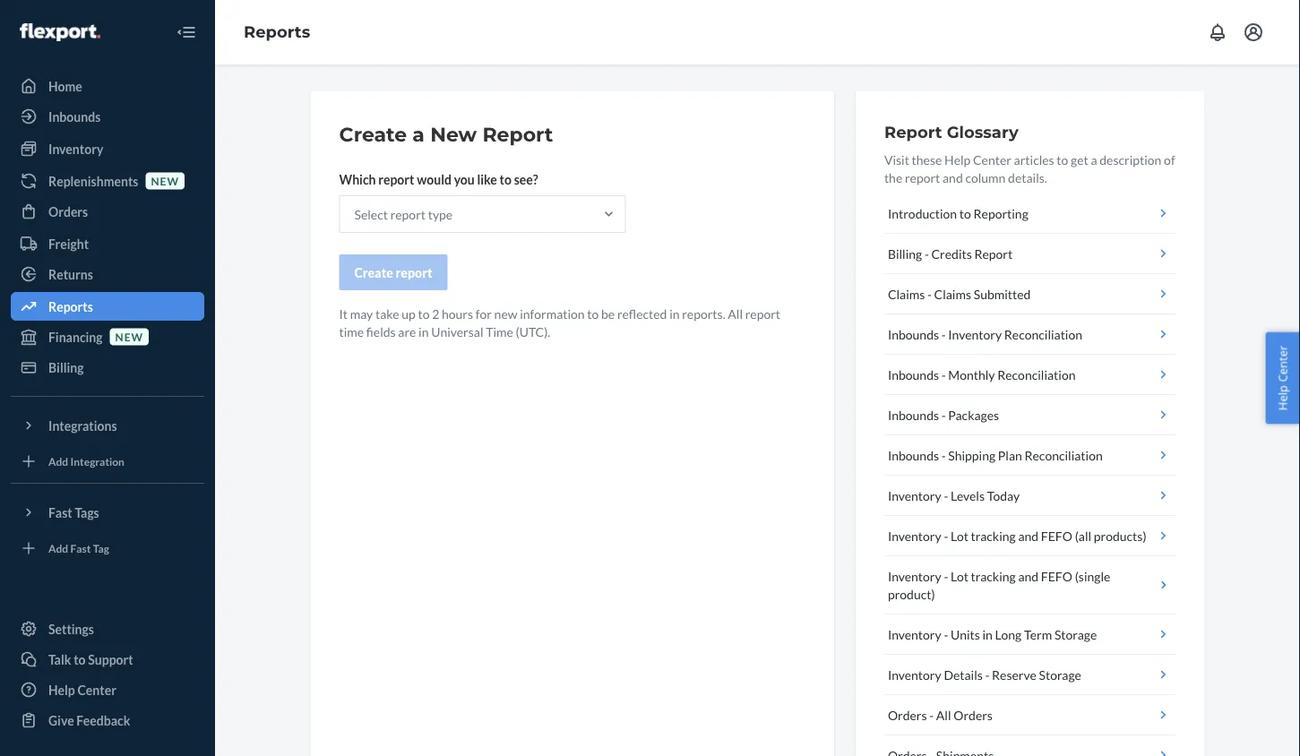 Task type: locate. For each thing, give the bounding box(es) containing it.
add down fast tags
[[48, 542, 68, 555]]

2 vertical spatial in
[[983, 627, 993, 642]]

create inside button
[[355, 265, 393, 280]]

inventory for inventory - levels today
[[888, 488, 942, 503]]

tracking down "inventory - lot tracking and fefo (all products)"
[[971, 569, 1016, 584]]

inventory down inventory - levels today
[[888, 528, 942, 544]]

1 vertical spatial billing
[[48, 360, 84, 375]]

report up these
[[885, 122, 943, 142]]

in left long
[[983, 627, 993, 642]]

lot for inventory - lot tracking and fefo (single product)
[[951, 569, 969, 584]]

1 vertical spatial tracking
[[971, 569, 1016, 584]]

orders down the inventory details - reserve storage
[[888, 708, 927, 723]]

0 vertical spatial lot
[[951, 528, 969, 544]]

inventory down product)
[[888, 627, 942, 642]]

flexport logo image
[[20, 23, 100, 41]]

1 horizontal spatial reports link
[[244, 22, 310, 42]]

2 horizontal spatial help
[[1275, 385, 1291, 411]]

1 vertical spatial lot
[[951, 569, 969, 584]]

tracking down the today
[[971, 528, 1016, 544]]

0 vertical spatial fast
[[48, 505, 72, 520]]

inventory up monthly
[[949, 327, 1002, 342]]

in right are
[[419, 324, 429, 339]]

1 vertical spatial a
[[1091, 152, 1098, 167]]

time
[[486, 324, 514, 339]]

0 vertical spatial help center
[[1275, 346, 1291, 411]]

0 vertical spatial new
[[151, 174, 179, 187]]

give
[[48, 713, 74, 728]]

to left be
[[587, 306, 599, 321]]

inventory left levels
[[888, 488, 942, 503]]

new up time
[[494, 306, 518, 321]]

to
[[1057, 152, 1069, 167], [500, 172, 512, 187], [960, 206, 972, 221], [418, 306, 430, 321], [587, 306, 599, 321], [74, 652, 86, 667]]

visit these help center articles to get a description of the report and column details.
[[885, 152, 1176, 185]]

0 horizontal spatial claims
[[888, 286, 925, 302]]

introduction to reporting
[[888, 206, 1029, 221]]

report down reporting
[[975, 246, 1013, 261]]

new
[[430, 122, 477, 147]]

create a new report
[[339, 122, 553, 147]]

1 horizontal spatial orders
[[888, 708, 927, 723]]

tag
[[93, 542, 109, 555]]

add left integration
[[48, 455, 68, 468]]

0 horizontal spatial new
[[115, 330, 143, 343]]

report right reports.
[[745, 306, 781, 321]]

report
[[885, 122, 943, 142], [483, 122, 553, 147], [975, 246, 1013, 261]]

long
[[995, 627, 1022, 642]]

- for inbounds - packages
[[942, 407, 946, 423]]

in left reports.
[[670, 306, 680, 321]]

inbounds - packages
[[888, 407, 1000, 423]]

report down these
[[905, 170, 941, 185]]

inbounds
[[48, 109, 101, 124], [888, 327, 939, 342], [888, 367, 939, 382], [888, 407, 939, 423], [888, 448, 939, 463]]

the
[[885, 170, 903, 185]]

- left monthly
[[942, 367, 946, 382]]

2 fefo from the top
[[1041, 569, 1073, 584]]

introduction to reporting button
[[885, 194, 1176, 234]]

new for replenishments
[[151, 174, 179, 187]]

fefo inside inventory - lot tracking and fefo (single product)
[[1041, 569, 1073, 584]]

1 horizontal spatial claims
[[935, 286, 972, 302]]

(all
[[1075, 528, 1092, 544]]

claims - claims submitted button
[[885, 274, 1176, 315]]

2 horizontal spatial report
[[975, 246, 1013, 261]]

add integration link
[[11, 447, 204, 476]]

0 horizontal spatial all
[[728, 306, 743, 321]]

details.
[[1008, 170, 1048, 185]]

2 tracking from the top
[[971, 569, 1016, 584]]

0 vertical spatial help
[[945, 152, 971, 167]]

fefo
[[1041, 528, 1073, 544], [1041, 569, 1073, 584]]

visit
[[885, 152, 910, 167]]

- left credits
[[925, 246, 929, 261]]

1 horizontal spatial help
[[945, 152, 971, 167]]

inbounds down home
[[48, 109, 101, 124]]

add for add fast tag
[[48, 542, 68, 555]]

open notifications image
[[1207, 22, 1229, 43]]

orders - all orders
[[888, 708, 993, 723]]

- down billing - credits report
[[928, 286, 932, 302]]

2 vertical spatial center
[[78, 683, 116, 698]]

- left packages
[[942, 407, 946, 423]]

2 horizontal spatial new
[[494, 306, 518, 321]]

fefo for (all
[[1041, 528, 1073, 544]]

0 horizontal spatial orders
[[48, 204, 88, 219]]

report left "type"
[[390, 207, 426, 222]]

returns link
[[11, 260, 204, 289]]

0 horizontal spatial help center
[[48, 683, 116, 698]]

settings
[[48, 622, 94, 637]]

inbounds left packages
[[888, 407, 939, 423]]

inventory up orders - all orders
[[888, 667, 942, 683]]

create report
[[355, 265, 433, 280]]

inbounds up 'inbounds - packages'
[[888, 367, 939, 382]]

- inside button
[[925, 246, 929, 261]]

1 claims from the left
[[888, 286, 925, 302]]

- left units
[[944, 627, 949, 642]]

0 vertical spatial all
[[728, 306, 743, 321]]

1 add from the top
[[48, 455, 68, 468]]

0 vertical spatial create
[[339, 122, 407, 147]]

1 vertical spatial and
[[1019, 528, 1039, 544]]

1 vertical spatial reconciliation
[[998, 367, 1076, 382]]

1 vertical spatial center
[[1275, 346, 1291, 382]]

2 lot from the top
[[951, 569, 969, 584]]

orders up freight
[[48, 204, 88, 219]]

help inside button
[[1275, 385, 1291, 411]]

0 horizontal spatial report
[[483, 122, 553, 147]]

tracking inside inventory - lot tracking and fefo (single product)
[[971, 569, 1016, 584]]

0 vertical spatial reconciliation
[[1005, 327, 1083, 342]]

create report button
[[339, 255, 448, 290]]

0 vertical spatial tracking
[[971, 528, 1016, 544]]

fast left tag
[[70, 542, 91, 555]]

orders - all orders button
[[885, 696, 1176, 736]]

2
[[432, 306, 439, 321]]

0 horizontal spatial center
[[78, 683, 116, 698]]

0 horizontal spatial reports link
[[11, 292, 204, 321]]

create up "may"
[[355, 265, 393, 280]]

1 vertical spatial in
[[419, 324, 429, 339]]

lot for inventory - lot tracking and fefo (all products)
[[951, 528, 969, 544]]

fast left tags
[[48, 505, 72, 520]]

- for claims - claims submitted
[[928, 286, 932, 302]]

- down the inventory details - reserve storage
[[930, 708, 934, 723]]

inbounds link
[[11, 102, 204, 131]]

fefo left (single
[[1041, 569, 1073, 584]]

orders down details
[[954, 708, 993, 723]]

create for create a new report
[[339, 122, 407, 147]]

create up which
[[339, 122, 407, 147]]

center
[[973, 152, 1012, 167], [1275, 346, 1291, 382], [78, 683, 116, 698]]

1 fefo from the top
[[1041, 528, 1073, 544]]

create for create report
[[355, 265, 393, 280]]

home link
[[11, 72, 204, 100]]

0 vertical spatial a
[[413, 122, 425, 147]]

fast
[[48, 505, 72, 520], [70, 542, 91, 555]]

inventory for inventory - lot tracking and fefo (all products)
[[888, 528, 942, 544]]

inventory up replenishments
[[48, 141, 103, 156]]

inbounds inside 'button'
[[888, 407, 939, 423]]

claims down credits
[[935, 286, 972, 302]]

2 horizontal spatial in
[[983, 627, 993, 642]]

report for create a new report
[[483, 122, 553, 147]]

- up inventory - units in long term storage
[[944, 569, 949, 584]]

report up see?
[[483, 122, 553, 147]]

are
[[398, 324, 416, 339]]

1 vertical spatial reports
[[48, 299, 93, 314]]

today
[[988, 488, 1020, 503]]

lot
[[951, 528, 969, 544], [951, 569, 969, 584]]

- down inventory - levels today
[[944, 528, 949, 544]]

and inside inventory - lot tracking and fefo (single product)
[[1019, 569, 1039, 584]]

add
[[48, 455, 68, 468], [48, 542, 68, 555]]

orders
[[48, 204, 88, 219], [888, 708, 927, 723], [954, 708, 993, 723]]

1 vertical spatial add
[[48, 542, 68, 555]]

billing down financing
[[48, 360, 84, 375]]

1 vertical spatial new
[[494, 306, 518, 321]]

1 horizontal spatial center
[[973, 152, 1012, 167]]

1 lot from the top
[[951, 528, 969, 544]]

center inside help center button
[[1275, 346, 1291, 382]]

a
[[413, 122, 425, 147], [1091, 152, 1098, 167]]

billing down 'introduction'
[[888, 246, 923, 261]]

all down details
[[937, 708, 952, 723]]

0 vertical spatial reports
[[244, 22, 310, 42]]

0 vertical spatial fefo
[[1041, 528, 1073, 544]]

inbounds - monthly reconciliation
[[888, 367, 1076, 382]]

1 vertical spatial fefo
[[1041, 569, 1073, 584]]

tracking
[[971, 528, 1016, 544], [971, 569, 1016, 584]]

0 vertical spatial and
[[943, 170, 963, 185]]

see?
[[514, 172, 538, 187]]

lot up units
[[951, 569, 969, 584]]

new up billing link
[[115, 330, 143, 343]]

- for inventory - units in long term storage
[[944, 627, 949, 642]]

reconciliation down inbounds - packages 'button'
[[1025, 448, 1103, 463]]

all right reports.
[[728, 306, 743, 321]]

fast inside dropdown button
[[48, 505, 72, 520]]

home
[[48, 78, 82, 94]]

1 vertical spatial fast
[[70, 542, 91, 555]]

lot inside inventory - lot tracking and fefo (single product)
[[951, 569, 969, 584]]

reconciliation down claims - claims submitted button
[[1005, 327, 1083, 342]]

reports link
[[244, 22, 310, 42], [11, 292, 204, 321]]

claims down billing - credits report
[[888, 286, 925, 302]]

- inside 'button'
[[942, 407, 946, 423]]

and down inventory - levels today button
[[1019, 528, 1039, 544]]

description
[[1100, 152, 1162, 167]]

- down claims - claims submitted
[[942, 327, 946, 342]]

- left levels
[[944, 488, 949, 503]]

and down "inventory - lot tracking and fefo (all products)" button at the right bottom of the page
[[1019, 569, 1039, 584]]

0 vertical spatial in
[[670, 306, 680, 321]]

1 horizontal spatial new
[[151, 174, 179, 187]]

reports.
[[682, 306, 726, 321]]

to left reporting
[[960, 206, 972, 221]]

feedback
[[76, 713, 130, 728]]

returns
[[48, 267, 93, 282]]

0 horizontal spatial help
[[48, 683, 75, 698]]

billing - credits report button
[[885, 234, 1176, 274]]

1 horizontal spatial a
[[1091, 152, 1098, 167]]

report up "select report type"
[[378, 172, 415, 187]]

inventory
[[48, 141, 103, 156], [949, 327, 1002, 342], [888, 488, 942, 503], [888, 528, 942, 544], [888, 569, 942, 584], [888, 627, 942, 642], [888, 667, 942, 683]]

- left shipping
[[942, 448, 946, 463]]

inbounds down claims - claims submitted
[[888, 327, 939, 342]]

storage right term
[[1055, 627, 1097, 642]]

give feedback
[[48, 713, 130, 728]]

2 vertical spatial reconciliation
[[1025, 448, 1103, 463]]

glossary
[[947, 122, 1019, 142]]

and for inventory - lot tracking and fefo (all products)
[[1019, 528, 1039, 544]]

submitted
[[974, 286, 1031, 302]]

a right get
[[1091, 152, 1098, 167]]

talk
[[48, 652, 71, 667]]

new up orders link at top
[[151, 174, 179, 187]]

storage right reserve
[[1039, 667, 1082, 683]]

a left new
[[413, 122, 425, 147]]

1 horizontal spatial help center
[[1275, 346, 1291, 411]]

0 horizontal spatial reports
[[48, 299, 93, 314]]

create
[[339, 122, 407, 147], [355, 265, 393, 280]]

2 vertical spatial new
[[115, 330, 143, 343]]

2 add from the top
[[48, 542, 68, 555]]

0 vertical spatial billing
[[888, 246, 923, 261]]

1 tracking from the top
[[971, 528, 1016, 544]]

packages
[[949, 407, 1000, 423]]

inventory up product)
[[888, 569, 942, 584]]

reconciliation down the inbounds - inventory reconciliation button
[[998, 367, 1076, 382]]

2 vertical spatial and
[[1019, 569, 1039, 584]]

2 horizontal spatial center
[[1275, 346, 1291, 382]]

0 vertical spatial add
[[48, 455, 68, 468]]

fefo left (all
[[1041, 528, 1073, 544]]

and inside visit these help center articles to get a description of the report and column details.
[[943, 170, 963, 185]]

to left get
[[1057, 152, 1069, 167]]

- inside inventory - lot tracking and fefo (single product)
[[944, 569, 949, 584]]

1 horizontal spatial all
[[937, 708, 952, 723]]

1 vertical spatial reports link
[[11, 292, 204, 321]]

-
[[925, 246, 929, 261], [928, 286, 932, 302], [942, 327, 946, 342], [942, 367, 946, 382], [942, 407, 946, 423], [942, 448, 946, 463], [944, 488, 949, 503], [944, 528, 949, 544], [944, 569, 949, 584], [944, 627, 949, 642], [986, 667, 990, 683], [930, 708, 934, 723]]

report inside button
[[975, 246, 1013, 261]]

0 horizontal spatial billing
[[48, 360, 84, 375]]

tracking for (all
[[971, 528, 1016, 544]]

reconciliation
[[1005, 327, 1083, 342], [998, 367, 1076, 382], [1025, 448, 1103, 463]]

integrations button
[[11, 411, 204, 440]]

1 horizontal spatial billing
[[888, 246, 923, 261]]

get
[[1071, 152, 1089, 167]]

inventory for inventory - units in long term storage
[[888, 627, 942, 642]]

inventory inside inventory - lot tracking and fefo (single product)
[[888, 569, 942, 584]]

report up up
[[396, 265, 433, 280]]

shipping
[[949, 448, 996, 463]]

report inside visit these help center articles to get a description of the report and column details.
[[905, 170, 941, 185]]

1 vertical spatial help
[[1275, 385, 1291, 411]]

and
[[943, 170, 963, 185], [1019, 528, 1039, 544], [1019, 569, 1039, 584]]

orders for orders
[[48, 204, 88, 219]]

1 horizontal spatial reports
[[244, 22, 310, 42]]

billing
[[888, 246, 923, 261], [48, 360, 84, 375]]

2 vertical spatial help
[[48, 683, 75, 698]]

report inside button
[[396, 265, 433, 280]]

billing inside button
[[888, 246, 923, 261]]

0 vertical spatial center
[[973, 152, 1012, 167]]

inbounds for inbounds
[[48, 109, 101, 124]]

and left the column
[[943, 170, 963, 185]]

inbounds down 'inbounds - packages'
[[888, 448, 939, 463]]

reflected
[[617, 306, 667, 321]]

lot down inventory - levels today
[[951, 528, 969, 544]]

select
[[355, 207, 388, 222]]

0 vertical spatial reports link
[[244, 22, 310, 42]]

new inside it may take up to 2 hours for new information to be reflected in reports. all report time fields are in universal time (utc).
[[494, 306, 518, 321]]

1 vertical spatial create
[[355, 265, 393, 280]]

help
[[945, 152, 971, 167], [1275, 385, 1291, 411], [48, 683, 75, 698]]

inbounds - shipping plan reconciliation
[[888, 448, 1103, 463]]

0 horizontal spatial a
[[413, 122, 425, 147]]

1 vertical spatial all
[[937, 708, 952, 723]]



Task type: describe. For each thing, give the bounding box(es) containing it.
inbounds for inbounds - inventory reconciliation
[[888, 327, 939, 342]]

tracking for (single
[[971, 569, 1016, 584]]

inbounds - inventory reconciliation button
[[885, 315, 1176, 355]]

help center link
[[11, 676, 204, 705]]

fast tags
[[48, 505, 99, 520]]

- for billing - credits report
[[925, 246, 929, 261]]

take
[[376, 306, 399, 321]]

details
[[944, 667, 983, 683]]

add for add integration
[[48, 455, 68, 468]]

orders link
[[11, 197, 204, 226]]

integrations
[[48, 418, 117, 433]]

it may take up to 2 hours for new information to be reflected in reports. all report time fields are in universal time (utc).
[[339, 306, 781, 339]]

it
[[339, 306, 348, 321]]

- for inventory - lot tracking and fefo (all products)
[[944, 528, 949, 544]]

center inside help center link
[[78, 683, 116, 698]]

(single
[[1075, 569, 1111, 584]]

up
[[402, 306, 416, 321]]

freight link
[[11, 229, 204, 258]]

column
[[966, 170, 1006, 185]]

like
[[477, 172, 497, 187]]

and for inventory - lot tracking and fefo (single product)
[[1019, 569, 1039, 584]]

- for inbounds - inventory reconciliation
[[942, 327, 946, 342]]

help center button
[[1266, 332, 1301, 424]]

plan
[[998, 448, 1023, 463]]

2 claims from the left
[[935, 286, 972, 302]]

support
[[88, 652, 133, 667]]

billing for billing
[[48, 360, 84, 375]]

inbounds - packages button
[[885, 395, 1176, 436]]

give feedback button
[[11, 706, 204, 735]]

inbounds - monthly reconciliation button
[[885, 355, 1176, 395]]

add fast tag
[[48, 542, 109, 555]]

may
[[350, 306, 373, 321]]

0 vertical spatial storage
[[1055, 627, 1097, 642]]

new for financing
[[115, 330, 143, 343]]

inventory details - reserve storage button
[[885, 655, 1176, 696]]

- for inventory - levels today
[[944, 488, 949, 503]]

articles
[[1014, 152, 1055, 167]]

time
[[339, 324, 364, 339]]

claims - claims submitted
[[888, 286, 1031, 302]]

these
[[912, 152, 942, 167]]

levels
[[951, 488, 985, 503]]

1 horizontal spatial in
[[670, 306, 680, 321]]

inbounds - shipping plan reconciliation button
[[885, 436, 1176, 476]]

type
[[428, 207, 453, 222]]

inbounds for inbounds - packages
[[888, 407, 939, 423]]

hours
[[442, 306, 473, 321]]

inbounds - inventory reconciliation
[[888, 327, 1083, 342]]

in inside button
[[983, 627, 993, 642]]

a inside visit these help center articles to get a description of the report and column details.
[[1091, 152, 1098, 167]]

fields
[[366, 324, 396, 339]]

units
[[951, 627, 980, 642]]

help center inside button
[[1275, 346, 1291, 411]]

inbounds for inbounds - shipping plan reconciliation
[[888, 448, 939, 463]]

report for create report
[[396, 265, 433, 280]]

- for inbounds - monthly reconciliation
[[942, 367, 946, 382]]

be
[[601, 306, 615, 321]]

select report type
[[355, 207, 453, 222]]

inventory - lot tracking and fefo (all products) button
[[885, 516, 1176, 557]]

which report would you like to see?
[[339, 172, 538, 187]]

- for inbounds - shipping plan reconciliation
[[942, 448, 946, 463]]

billing link
[[11, 353, 204, 382]]

inventory for inventory - lot tracking and fefo (single product)
[[888, 569, 942, 584]]

replenishments
[[48, 173, 138, 189]]

1 vertical spatial help center
[[48, 683, 116, 698]]

which
[[339, 172, 376, 187]]

to inside visit these help center articles to get a description of the report and column details.
[[1057, 152, 1069, 167]]

reporting
[[974, 206, 1029, 221]]

settings link
[[11, 615, 204, 644]]

financing
[[48, 329, 103, 345]]

fefo for (single
[[1041, 569, 1073, 584]]

open account menu image
[[1243, 22, 1265, 43]]

for
[[476, 306, 492, 321]]

- right details
[[986, 667, 990, 683]]

2 horizontal spatial orders
[[954, 708, 993, 723]]

all inside it may take up to 2 hours for new information to be reflected in reports. all report time fields are in universal time (utc).
[[728, 306, 743, 321]]

add fast tag link
[[11, 534, 204, 563]]

credits
[[932, 246, 972, 261]]

inventory - lot tracking and fefo (single product) button
[[885, 557, 1176, 615]]

report for select report type
[[390, 207, 426, 222]]

product)
[[888, 587, 935, 602]]

help inside visit these help center articles to get a description of the report and column details.
[[945, 152, 971, 167]]

billing - credits report
[[888, 246, 1013, 261]]

reconciliation for inbounds - inventory reconciliation
[[1005, 327, 1083, 342]]

you
[[454, 172, 475, 187]]

(utc).
[[516, 324, 551, 339]]

report inside it may take up to 2 hours for new information to be reflected in reports. all report time fields are in universal time (utc).
[[745, 306, 781, 321]]

inventory - levels today
[[888, 488, 1020, 503]]

to left 2
[[418, 306, 430, 321]]

1 vertical spatial storage
[[1039, 667, 1082, 683]]

- for orders - all orders
[[930, 708, 934, 723]]

would
[[417, 172, 452, 187]]

billing for billing - credits report
[[888, 246, 923, 261]]

reconciliation for inbounds - monthly reconciliation
[[998, 367, 1076, 382]]

center inside visit these help center articles to get a description of the report and column details.
[[973, 152, 1012, 167]]

inventory link
[[11, 134, 204, 163]]

inventory - lot tracking and fefo (all products)
[[888, 528, 1147, 544]]

inventory - lot tracking and fefo (single product)
[[888, 569, 1111, 602]]

report glossary
[[885, 122, 1019, 142]]

close navigation image
[[176, 22, 197, 43]]

add integration
[[48, 455, 125, 468]]

report for billing - credits report
[[975, 246, 1013, 261]]

universal
[[431, 324, 484, 339]]

talk to support button
[[11, 645, 204, 674]]

monthly
[[949, 367, 995, 382]]

orders for orders - all orders
[[888, 708, 927, 723]]

inventory for inventory details - reserve storage
[[888, 667, 942, 683]]

inbounds for inbounds - monthly reconciliation
[[888, 367, 939, 382]]

introduction
[[888, 206, 957, 221]]

inventory for inventory
[[48, 141, 103, 156]]

fast tags button
[[11, 498, 204, 527]]

0 horizontal spatial in
[[419, 324, 429, 339]]

all inside button
[[937, 708, 952, 723]]

to right the like
[[500, 172, 512, 187]]

to right talk
[[74, 652, 86, 667]]

1 horizontal spatial report
[[885, 122, 943, 142]]

report for which report would you like to see?
[[378, 172, 415, 187]]

talk to support
[[48, 652, 133, 667]]

tags
[[75, 505, 99, 520]]

reserve
[[992, 667, 1037, 683]]

freight
[[48, 236, 89, 251]]

- for inventory - lot tracking and fefo (single product)
[[944, 569, 949, 584]]

inventory details - reserve storage
[[888, 667, 1082, 683]]



Task type: vqa. For each thing, say whether or not it's contained in the screenshot.
the leftmost orders
yes



